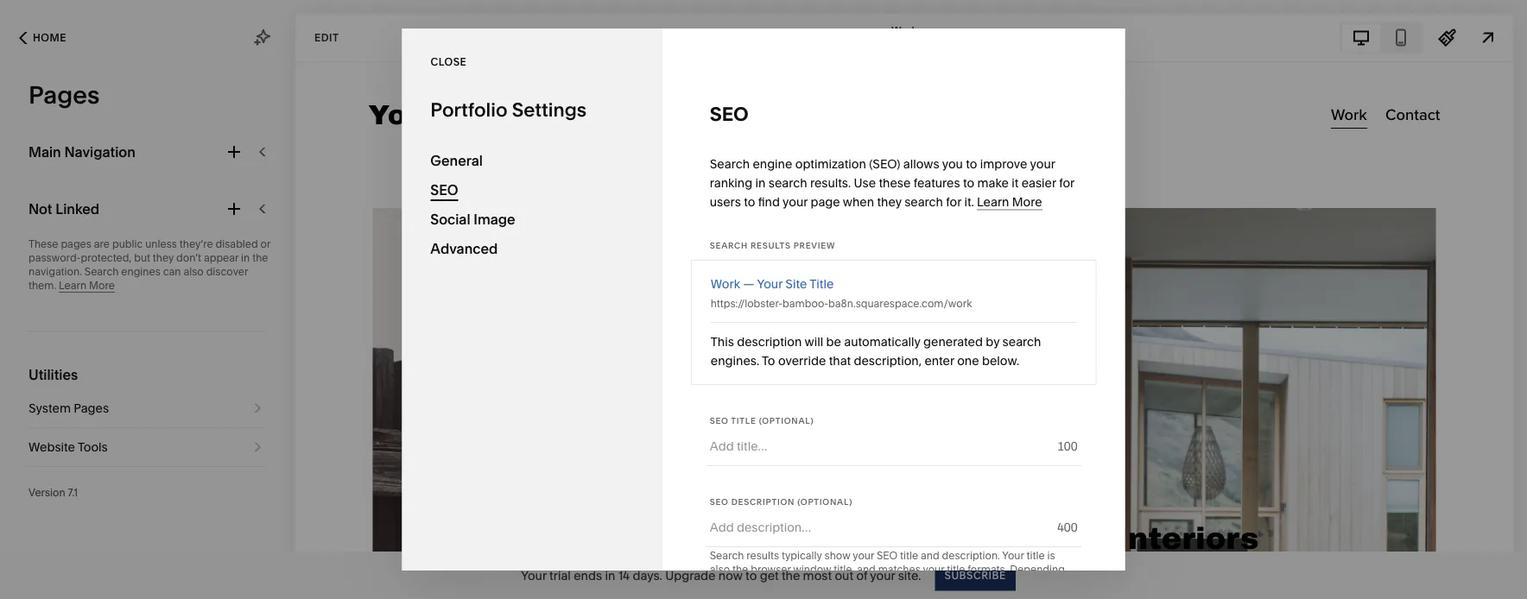 Task type: vqa. For each thing, say whether or not it's contained in the screenshot.
leftmost also
yes



Task type: describe. For each thing, give the bounding box(es) containing it.
navigation
[[64, 143, 135, 160]]

one
[[957, 354, 979, 368]]

or inside these pages are public unless they're disabled or password-protected, but they don't appear in the navigation. search engines can also discover them.
[[261, 238, 271, 251]]

learn inside dialog
[[977, 195, 1009, 210]]

your right 'find' on the top
[[783, 195, 808, 210]]

close button
[[431, 46, 467, 77]]

search for search results preview
[[710, 240, 748, 251]]

version 7.1
[[29, 487, 78, 499]]

version
[[29, 487, 65, 499]]

pages
[[61, 238, 91, 251]]

site
[[786, 277, 807, 292]]

search inside this description will be automatically generated by search engines. to override that description, enter one below.
[[1003, 335, 1041, 349]]

to inside the . depending on the search engine, descriptions displayed can be 50 to 300 characters long. if you don't add a title or description, search engines will use yo
[[982, 578, 992, 590]]

results
[[747, 550, 779, 562]]

seo down engines.
[[710, 416, 729, 426]]

will inside the . depending on the search engine, descriptions displayed can be 50 to 300 characters long. if you don't add a title or description, search engines will use yo
[[994, 591, 1010, 600]]

—
[[743, 277, 755, 292]]

engines inside these pages are public unless they're disabled or password-protected, but they don't appear in the navigation. search engines can also discover them.
[[121, 266, 161, 278]]

features
[[914, 176, 960, 190]]

ranking
[[710, 176, 753, 190]]

tools
[[78, 440, 108, 455]]

add a new page to the "main navigation" group image
[[225, 143, 244, 162]]

users
[[710, 195, 741, 210]]

to up it.
[[963, 176, 975, 190]]

they inside these pages are public unless they're disabled or password-protected, but they don't appear in the navigation. search engines can also discover them.
[[153, 252, 174, 264]]

search for search results typically show your seo title and description. your title is also the browser window title, and matches your
[[710, 550, 744, 562]]

0 horizontal spatial title
[[731, 416, 756, 426]]

discover
[[206, 266, 248, 278]]

or inside the . depending on the search engine, descriptions displayed can be 50 to 300 characters long. if you don't add a title or description, search engines will use yo
[[844, 591, 854, 600]]

out
[[835, 568, 854, 583]]

100
[[1057, 439, 1078, 454]]

1 vertical spatial more
[[89, 279, 115, 292]]

seo description (optional)
[[710, 497, 853, 507]]

descriptions
[[818, 578, 879, 590]]

bamboo-
[[783, 298, 829, 310]]

description.
[[942, 550, 1000, 562]]

seo inside "search results typically show your seo title and description. your title is also the browser window title, and matches your"
[[877, 550, 898, 562]]

on
[[710, 578, 723, 590]]

make
[[978, 176, 1009, 190]]

edit
[[314, 31, 339, 44]]

website
[[29, 440, 75, 455]]

by
[[986, 335, 1000, 349]]

search down browser in the bottom of the page
[[743, 578, 777, 590]]

search results typically show your seo title and description. your title is also the browser window title, and matches your
[[710, 550, 1055, 576]]

but
[[134, 252, 150, 264]]

work for work — your site title https://lobster-bamboo-ba8n.squarespace.com/work
[[711, 277, 740, 292]]

100 text field
[[710, 437, 1048, 456]]

formats
[[968, 564, 1005, 576]]

generated
[[924, 335, 983, 349]]

in inside these pages are public unless they're disabled or password-protected, but they don't appear in the navigation. search engines can also discover them.
[[241, 252, 250, 264]]

1 horizontal spatial in
[[605, 568, 615, 583]]

the inside the . depending on the search engine, descriptions displayed can be 50 to 300 characters long. if you don't add a title or description, search engines will use yo
[[725, 578, 741, 590]]

the inside "search results typically show your seo title and description. your title is also the browser window title, and matches your"
[[733, 564, 748, 576]]

seo title (optional)
[[710, 416, 814, 426]]

title up depending
[[1027, 550, 1045, 562]]

page
[[811, 195, 840, 210]]

ba8n.squarespace.com/work
[[829, 298, 972, 310]]

social image
[[431, 211, 515, 228]]

title,
[[834, 564, 855, 576]]

window
[[793, 564, 831, 576]]

description, inside this description will be automatically generated by search engines. to override that description, enter one below.
[[854, 354, 922, 368]]

300
[[995, 578, 1013, 590]]

long.
[[710, 591, 734, 600]]

. depending on the search engine, descriptions displayed can be 50 to 300 characters long. if you don't add a title or description, search engines will use yo
[[710, 564, 1068, 600]]

be inside the . depending on the search engine, descriptions displayed can be 50 to 300 characters long. if you don't add a title or description, search engines will use yo
[[952, 578, 965, 590]]

title formats
[[947, 564, 1005, 576]]

below.
[[982, 354, 1020, 368]]

(seo)
[[869, 157, 901, 171]]

seo left description
[[710, 497, 729, 507]]

don't inside these pages are public unless they're disabled or password-protected, but they don't appear in the navigation. search engines can also discover them.
[[176, 252, 201, 264]]

this description will be automatically generated by search engines. to override that description, enter one below.
[[711, 335, 1041, 368]]

they inside search engine optimization (seo) allows you to improve your ranking in search results. use these features to make it easier for users to find your page when they search for it.
[[877, 195, 902, 210]]

optimization
[[795, 157, 866, 171]]

enter
[[925, 354, 955, 368]]

search for search engine optimization (seo) allows you to improve your ranking in search results. use these features to make it easier for users to find your page when they search for it.
[[710, 157, 750, 171]]

.
[[1005, 564, 1008, 576]]

search down displayed
[[917, 591, 950, 600]]

14
[[618, 568, 630, 583]]

engines.
[[711, 354, 759, 368]]

trial
[[550, 568, 571, 583]]

these pages are public unless they're disabled or password-protected, but they don't appear in the navigation. search engines can also discover them.
[[29, 238, 271, 292]]

preview
[[794, 240, 836, 251]]

portfolio settings
[[431, 98, 587, 121]]

website tools button
[[29, 429, 267, 467]]

get
[[760, 568, 779, 583]]

400 text field
[[710, 518, 1048, 537]]

password-
[[29, 252, 81, 264]]

advanced
[[431, 240, 498, 257]]

portfolio
[[431, 98, 508, 121]]

improve
[[980, 157, 1028, 171]]

override
[[778, 354, 826, 368]]

these
[[879, 176, 911, 190]]

description
[[737, 335, 802, 349]]

home button
[[0, 19, 85, 57]]

title inside the work — your site title https://lobster-bamboo-ba8n.squarespace.com/work
[[810, 277, 834, 292]]

ends
[[574, 568, 602, 583]]

1 horizontal spatial for
[[1059, 176, 1075, 190]]

they're
[[179, 238, 213, 251]]

if
[[737, 591, 743, 600]]

your up easier
[[1030, 157, 1055, 171]]

them.
[[29, 279, 56, 292]]

a
[[815, 591, 821, 600]]

seo up ranking
[[710, 102, 749, 126]]

depending
[[1010, 564, 1065, 576]]

learn more link for search
[[59, 279, 115, 293]]

1 vertical spatial for
[[946, 195, 962, 210]]



Task type: locate. For each thing, give the bounding box(es) containing it.
more down easier
[[1012, 195, 1042, 210]]

don't down get
[[765, 591, 790, 600]]

0 vertical spatial pages
[[29, 80, 100, 110]]

title down engines.
[[731, 416, 756, 426]]

add a new page to the "not linked" navigation group image
[[225, 200, 244, 219]]

linked
[[56, 200, 99, 217]]

0 horizontal spatial more
[[89, 279, 115, 292]]

to left get
[[746, 568, 757, 583]]

1 vertical spatial and
[[857, 564, 876, 576]]

1 vertical spatial learn more
[[59, 279, 115, 292]]

search up ranking
[[710, 157, 750, 171]]

0 vertical spatial don't
[[176, 252, 201, 264]]

title right a
[[823, 591, 841, 600]]

will inside this description will be automatically generated by search engines. to override that description, enter one below.
[[805, 335, 823, 349]]

(optional) for seo description (optional)
[[798, 497, 853, 507]]

learn more link
[[977, 195, 1042, 210], [59, 279, 115, 293]]

0 vertical spatial they
[[877, 195, 902, 210]]

description, down displayed
[[856, 591, 914, 600]]

add
[[793, 591, 812, 600]]

days.
[[633, 568, 662, 583]]

search left results
[[710, 240, 748, 251]]

characters
[[1016, 578, 1068, 590]]

can inside these pages are public unless they're disabled or password-protected, but they don't appear in the navigation. search engines can also discover them.
[[163, 266, 181, 278]]

for left it.
[[946, 195, 962, 210]]

1 horizontal spatial also
[[710, 564, 730, 576]]

1 horizontal spatial title
[[810, 277, 834, 292]]

1 vertical spatial can
[[932, 578, 950, 590]]

seo up matches
[[877, 550, 898, 562]]

title right the site
[[810, 277, 834, 292]]

search inside "search results typically show your seo title and description. your title is also the browser window title, and matches your"
[[710, 550, 744, 562]]

general link
[[431, 146, 634, 175]]

search down features
[[905, 195, 943, 210]]

you right if
[[745, 591, 763, 600]]

your up of
[[853, 550, 874, 562]]

social image link
[[431, 205, 634, 234]]

0 vertical spatial will
[[805, 335, 823, 349]]

work — your site title https://lobster-bamboo-ba8n.squarespace.com/work
[[711, 277, 972, 310]]

0 horizontal spatial also
[[184, 266, 204, 278]]

will down the '300'
[[994, 591, 1010, 600]]

also inside these pages are public unless they're disabled or password-protected, but they don't appear in the navigation. search engines can also discover them.
[[184, 266, 204, 278]]

search engine optimization (seo) allows you to improve your ranking in search results. use these features to make it easier for users to find your page when they search for it.
[[710, 157, 1075, 210]]

they down these on the right of the page
[[877, 195, 902, 210]]

now
[[719, 568, 743, 583]]

0 vertical spatial and
[[921, 550, 940, 562]]

to left improve
[[966, 157, 978, 171]]

1 vertical spatial title
[[731, 416, 756, 426]]

more down protected,
[[89, 279, 115, 292]]

learn down navigation.
[[59, 279, 87, 292]]

0 vertical spatial for
[[1059, 176, 1075, 190]]

1 horizontal spatial engines
[[953, 591, 992, 600]]

0 vertical spatial more
[[1012, 195, 1042, 210]]

your inside the work — your site title https://lobster-bamboo-ba8n.squarespace.com/work
[[757, 277, 783, 292]]

learn more down protected,
[[59, 279, 115, 292]]

close
[[431, 55, 467, 68]]

system pages button
[[29, 390, 267, 428]]

0 horizontal spatial work
[[711, 277, 740, 292]]

title
[[810, 277, 834, 292], [731, 416, 756, 426]]

0 horizontal spatial engines
[[121, 266, 161, 278]]

matches
[[878, 564, 921, 576]]

learn more link down it in the top right of the page
[[977, 195, 1042, 210]]

1 vertical spatial (optional)
[[798, 497, 853, 507]]

0 vertical spatial can
[[163, 266, 181, 278]]

0 horizontal spatial your
[[521, 568, 547, 583]]

0 horizontal spatial and
[[857, 564, 876, 576]]

you inside search engine optimization (seo) allows you to improve your ranking in search results. use these features to make it easier for users to find your page when they search for it.
[[942, 157, 963, 171]]

be inside this description will be automatically generated by search engines. to override that description, enter one below.
[[826, 335, 841, 349]]

or down descriptions
[[844, 591, 854, 600]]

edit button
[[303, 22, 350, 54]]

search down engine
[[769, 176, 807, 190]]

engines down the 50
[[953, 591, 992, 600]]

search results preview
[[710, 240, 836, 251]]

0 horizontal spatial in
[[241, 252, 250, 264]]

the
[[252, 252, 268, 264], [733, 564, 748, 576], [782, 568, 800, 583], [725, 578, 741, 590]]

1 vertical spatial in
[[241, 252, 250, 264]]

your right site. on the bottom of page
[[923, 564, 945, 576]]

in up 'find' on the top
[[756, 176, 766, 190]]

public
[[112, 238, 143, 251]]

1 horizontal spatial learn more
[[977, 195, 1042, 210]]

to right the 50
[[982, 578, 992, 590]]

they down unless
[[153, 252, 174, 264]]

search up now
[[710, 550, 744, 562]]

1 vertical spatial work
[[711, 277, 740, 292]]

engines
[[121, 266, 161, 278], [953, 591, 992, 600]]

learn down make at the right top of page
[[977, 195, 1009, 210]]

0 vertical spatial learn more link
[[977, 195, 1042, 210]]

don't
[[176, 252, 201, 264], [765, 591, 790, 600]]

and
[[921, 550, 940, 562], [857, 564, 876, 576]]

work
[[892, 24, 917, 37], [711, 277, 740, 292]]

search down protected,
[[84, 266, 119, 278]]

disabled
[[216, 238, 258, 251]]

search inside search engine optimization (seo) allows you to improve your ranking in search results. use these features to make it easier for users to find your page when they search for it.
[[710, 157, 750, 171]]

main
[[29, 143, 61, 160]]

don't down they're at left
[[176, 252, 201, 264]]

advanced link
[[431, 234, 634, 264]]

can inside the . depending on the search engine, descriptions displayed can be 50 to 300 characters long. if you don't add a title or description, search engines will use yo
[[932, 578, 950, 590]]

engines down but
[[121, 266, 161, 278]]

1 vertical spatial pages
[[74, 401, 109, 416]]

0 horizontal spatial don't
[[176, 252, 201, 264]]

allows
[[903, 157, 940, 171]]

the inside these pages are public unless they're disabled or password-protected, but they don't appear in the navigation. search engines can also discover them.
[[252, 252, 268, 264]]

2 horizontal spatial in
[[756, 176, 766, 190]]

search inside these pages are public unless they're disabled or password-protected, but they don't appear in the navigation. search engines can also discover them.
[[84, 266, 119, 278]]

0 horizontal spatial can
[[163, 266, 181, 278]]

and right the title,
[[857, 564, 876, 576]]

seo
[[710, 102, 749, 126], [431, 181, 458, 198], [710, 416, 729, 426], [710, 497, 729, 507], [877, 550, 898, 562]]

website tools
[[29, 440, 108, 455]]

home
[[33, 32, 66, 44]]

1 vertical spatial or
[[844, 591, 854, 600]]

learn more link for make
[[977, 195, 1042, 210]]

also down they're at left
[[184, 266, 204, 278]]

title up matches
[[900, 550, 919, 562]]

not linked
[[29, 200, 99, 217]]

0 horizontal spatial for
[[946, 195, 962, 210]]

1 vertical spatial they
[[153, 252, 174, 264]]

to
[[762, 354, 775, 368]]

learn
[[977, 195, 1009, 210], [59, 279, 87, 292]]

are
[[94, 238, 110, 251]]

unless
[[145, 238, 177, 251]]

1 vertical spatial be
[[952, 578, 965, 590]]

1 vertical spatial description,
[[856, 591, 914, 600]]

0 vertical spatial work
[[892, 24, 917, 37]]

seo link
[[431, 175, 634, 205]]

title inside the . depending on the search engine, descriptions displayed can be 50 to 300 characters long. if you don't add a title or description, search engines will use yo
[[823, 591, 841, 600]]

in left the 14
[[605, 568, 615, 583]]

seo up social
[[431, 181, 458, 198]]

1 horizontal spatial learn more link
[[977, 195, 1042, 210]]

in inside search engine optimization (seo) allows you to improve your ranking in search results. use these features to make it easier for users to find your page when they search for it.
[[756, 176, 766, 190]]

work for work
[[892, 24, 917, 37]]

main navigation
[[29, 143, 135, 160]]

pages inside button
[[74, 401, 109, 416]]

use
[[854, 176, 876, 190]]

0 vertical spatial learn
[[977, 195, 1009, 210]]

your right of
[[870, 568, 895, 583]]

most
[[803, 568, 832, 583]]

1 horizontal spatial and
[[921, 550, 940, 562]]

this
[[711, 335, 734, 349]]

(optional) for seo title (optional)
[[759, 416, 814, 426]]

pages up tools at the bottom left of page
[[74, 401, 109, 416]]

0 vertical spatial description,
[[854, 354, 922, 368]]

0 vertical spatial title
[[810, 277, 834, 292]]

system
[[29, 401, 71, 416]]

your inside "search results typically show your seo title and description. your title is also the browser window title, and matches your"
[[1002, 550, 1024, 562]]

1 vertical spatial will
[[994, 591, 1010, 600]]

1 horizontal spatial learn
[[977, 195, 1009, 210]]

0 vertical spatial engines
[[121, 266, 161, 278]]

and up site. on the bottom of page
[[921, 550, 940, 562]]

1 horizontal spatial be
[[952, 578, 965, 590]]

be left the 50
[[952, 578, 965, 590]]

to left 'find' on the top
[[744, 195, 755, 210]]

easier
[[1022, 176, 1056, 190]]

dialog containing portfolio settings
[[402, 29, 1125, 600]]

0 horizontal spatial learn
[[59, 279, 87, 292]]

description, inside the . depending on the search engine, descriptions displayed can be 50 to 300 characters long. if you don't add a title or description, search engines will use yo
[[856, 591, 914, 600]]

1 vertical spatial learn more link
[[59, 279, 115, 293]]

0 horizontal spatial be
[[826, 335, 841, 349]]

utilities
[[29, 366, 78, 383]]

upgrade
[[665, 568, 716, 583]]

learn more down it in the top right of the page
[[977, 195, 1042, 210]]

for right easier
[[1059, 176, 1075, 190]]

social
[[431, 211, 470, 228]]

2 horizontal spatial your
[[1002, 550, 1024, 562]]

0 vertical spatial learn more
[[977, 195, 1042, 210]]

description, down the automatically on the right of the page
[[854, 354, 922, 368]]

0 horizontal spatial learn more
[[59, 279, 115, 292]]

will up override
[[805, 335, 823, 349]]

protected,
[[81, 252, 132, 264]]

0 vertical spatial you
[[942, 157, 963, 171]]

also up on on the bottom
[[710, 564, 730, 576]]

or right disabled
[[261, 238, 271, 251]]

image
[[474, 211, 515, 228]]

0 horizontal spatial or
[[261, 238, 271, 251]]

0 horizontal spatial learn more link
[[59, 279, 115, 293]]

description,
[[854, 354, 922, 368], [856, 591, 914, 600]]

1 horizontal spatial work
[[892, 24, 917, 37]]

(optional) up show
[[798, 497, 853, 507]]

automatically
[[844, 335, 921, 349]]

0 vertical spatial in
[[756, 176, 766, 190]]

of
[[856, 568, 868, 583]]

or
[[261, 238, 271, 251], [844, 591, 854, 600]]

search up below.
[[1003, 335, 1041, 349]]

be up that
[[826, 335, 841, 349]]

browser
[[751, 564, 791, 576]]

title formats link
[[947, 564, 1005, 576]]

these
[[29, 238, 58, 251]]

results
[[751, 240, 791, 251]]

will
[[805, 335, 823, 349], [994, 591, 1010, 600]]

title down description.
[[947, 564, 965, 576]]

can down unless
[[163, 266, 181, 278]]

your right '—'
[[757, 277, 783, 292]]

0 horizontal spatial you
[[745, 591, 763, 600]]

your up the .
[[1002, 550, 1024, 562]]

1 vertical spatial you
[[745, 591, 763, 600]]

(optional)
[[759, 416, 814, 426], [798, 497, 853, 507]]

0 vertical spatial (optional)
[[759, 416, 814, 426]]

you up features
[[942, 157, 963, 171]]

0 vertical spatial also
[[184, 266, 204, 278]]

1 horizontal spatial can
[[932, 578, 950, 590]]

tab list
[[1342, 24, 1421, 51]]

2 vertical spatial your
[[521, 568, 547, 583]]

learn more link down protected,
[[59, 279, 115, 293]]

1 horizontal spatial don't
[[765, 591, 790, 600]]

0 horizontal spatial will
[[805, 335, 823, 349]]

description
[[731, 497, 795, 507]]

in down disabled
[[241, 252, 250, 264]]

it
[[1012, 176, 1019, 190]]

appear
[[204, 252, 239, 264]]

engine
[[753, 157, 793, 171]]

0 vertical spatial your
[[757, 277, 783, 292]]

1 vertical spatial also
[[710, 564, 730, 576]]

50
[[968, 578, 980, 590]]

1 horizontal spatial more
[[1012, 195, 1042, 210]]

1 horizontal spatial will
[[994, 591, 1010, 600]]

they
[[877, 195, 902, 210], [153, 252, 174, 264]]

navigation.
[[29, 266, 82, 278]]

your left trial
[[521, 568, 547, 583]]

site.
[[898, 568, 921, 583]]

work inside the work — your site title https://lobster-bamboo-ba8n.squarespace.com/work
[[711, 277, 740, 292]]

1 horizontal spatial you
[[942, 157, 963, 171]]

(optional) down override
[[759, 416, 814, 426]]

1 vertical spatial learn
[[59, 279, 87, 292]]

1 vertical spatial your
[[1002, 550, 1024, 562]]

1 horizontal spatial your
[[757, 277, 783, 292]]

show
[[825, 550, 851, 562]]

0 vertical spatial or
[[261, 238, 271, 251]]

400
[[1057, 521, 1078, 535]]

1 vertical spatial don't
[[765, 591, 790, 600]]

1 vertical spatial engines
[[953, 591, 992, 600]]

1 horizontal spatial they
[[877, 195, 902, 210]]

don't inside the . depending on the search engine, descriptions displayed can be 50 to 300 characters long. if you don't add a title or description, search engines will use yo
[[765, 591, 790, 600]]

0 vertical spatial be
[[826, 335, 841, 349]]

2 vertical spatial in
[[605, 568, 615, 583]]

dialog
[[402, 29, 1125, 600]]

0 horizontal spatial they
[[153, 252, 174, 264]]

also inside "search results typically show your seo title and description. your title is also the browser window title, and matches your"
[[710, 564, 730, 576]]

results.
[[810, 176, 851, 190]]

1 horizontal spatial or
[[844, 591, 854, 600]]

engines inside the . depending on the search engine, descriptions displayed can be 50 to 300 characters long. if you don't add a title or description, search engines will use yo
[[953, 591, 992, 600]]

you inside the . depending on the search engine, descriptions displayed can be 50 to 300 characters long. if you don't add a title or description, search engines will use yo
[[745, 591, 763, 600]]

can right site. on the bottom of page
[[932, 578, 950, 590]]

pages down home
[[29, 80, 100, 110]]



